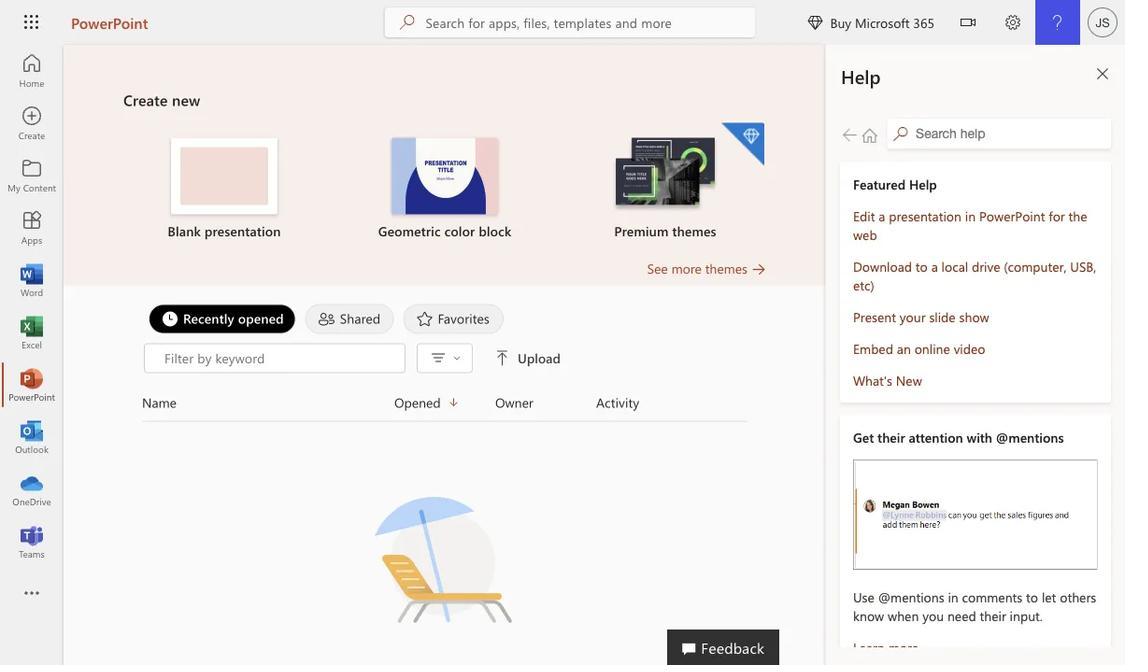 Task type: locate. For each thing, give the bounding box(es) containing it.
themes inside "element"
[[672, 222, 716, 240]]

geometric
[[378, 222, 441, 240]]

outlook image
[[22, 428, 41, 447]]

recently
[[183, 310, 234, 327]]

create image
[[22, 114, 41, 133]]

word image
[[22, 271, 41, 290]]

recently opened
[[183, 310, 284, 327]]

themes
[[672, 222, 716, 240], [705, 260, 748, 277]]

geometric color block
[[378, 222, 511, 240]]

recently opened element
[[149, 304, 296, 334]]

2 help region from the left
[[826, 45, 1125, 665]]

help
[[841, 64, 881, 88]]

themes right more
[[705, 260, 748, 277]]

new
[[172, 90, 200, 110]]

premium
[[614, 222, 669, 240]]

name button
[[142, 392, 394, 414]]


[[453, 355, 461, 362]]

view more apps image
[[22, 585, 41, 604]]

powerpoint image
[[22, 376, 41, 394]]

row containing name
[[142, 392, 748, 422]]

upload status
[[144, 343, 727, 373]]

1 help region from the left
[[770, 45, 1125, 665]]


[[961, 15, 976, 30]]

themes inside button
[[705, 260, 748, 277]]

1 vertical spatial themes
[[705, 260, 748, 277]]

premium themes
[[614, 222, 716, 240]]

 buy microsoft 365
[[808, 14, 934, 31]]

None search field
[[385, 7, 755, 37]]

tab list containing recently opened
[[144, 304, 746, 334]]

create new
[[123, 90, 200, 110]]

microsoft
[[855, 14, 910, 31]]

premium themes element
[[566, 123, 764, 241]]

premium templates diamond image
[[721, 123, 764, 166]]

home image
[[22, 62, 41, 80]]

themes up see more themes
[[672, 222, 716, 240]]

 upload
[[495, 349, 561, 367]]

0 vertical spatial themes
[[672, 222, 716, 240]]

block
[[479, 222, 511, 240]]

shared
[[340, 310, 381, 327]]

empty state icon image
[[361, 474, 529, 642]]

presentation
[[205, 222, 281, 240]]

buy
[[830, 14, 851, 31]]

row
[[142, 392, 748, 422]]

tab list
[[144, 304, 746, 334]]

Search box. Suggestions appear as you type. search field
[[426, 7, 755, 37]]

shared element
[[305, 304, 394, 334]]

opened
[[238, 310, 284, 327]]

teams image
[[22, 533, 41, 551]]

see more themes
[[647, 260, 748, 277]]

navigation
[[0, 45, 64, 568]]

activity
[[596, 394, 639, 411]]

help region
[[770, 45, 1125, 665], [826, 45, 1125, 665]]

blank presentation
[[168, 222, 281, 240]]

geometric color block element
[[346, 138, 544, 241]]

powerpoint
[[71, 12, 148, 32]]

activity, column 4 of 4 column header
[[596, 392, 748, 414]]



Task type: describe. For each thing, give the bounding box(es) containing it.
my content image
[[22, 166, 41, 185]]

blank
[[168, 222, 201, 240]]

color
[[444, 222, 475, 240]]

favorites tab
[[399, 304, 508, 334]]

favorites
[[438, 310, 490, 327]]

create
[[123, 90, 168, 110]]

shared tab
[[301, 304, 399, 334]]

premium themes image
[[612, 138, 719, 213]]

see more themes button
[[647, 259, 766, 278]]

opened
[[394, 394, 441, 411]]

name
[[142, 394, 177, 411]]

feedback
[[701, 637, 764, 657]]

js
[[1096, 15, 1110, 29]]

powerpoint banner
[[0, 0, 1125, 48]]

opened button
[[394, 392, 495, 414]]


[[495, 351, 510, 366]]

favorites element
[[403, 304, 504, 334]]

owner
[[495, 394, 533, 411]]

upload
[[518, 349, 561, 367]]

onedrive image
[[22, 480, 41, 499]]

Filter by keyword text field
[[163, 349, 395, 368]]

365
[[913, 14, 934, 31]]

excel image
[[22, 323, 41, 342]]

see
[[647, 260, 668, 277]]

geometric color block image
[[392, 138, 498, 214]]


[[808, 15, 823, 30]]

more
[[671, 260, 702, 277]]

js button
[[1080, 0, 1125, 45]]

 button
[[946, 0, 991, 48]]

apps image
[[22, 219, 41, 237]]

owner button
[[495, 392, 596, 414]]

 button
[[423, 345, 466, 372]]

blank presentation element
[[125, 138, 323, 241]]

feedback button
[[667, 630, 779, 665]]

recently opened tab
[[144, 304, 301, 334]]



Task type: vqa. For each thing, say whether or not it's contained in the screenshot.
themes to the top
yes



